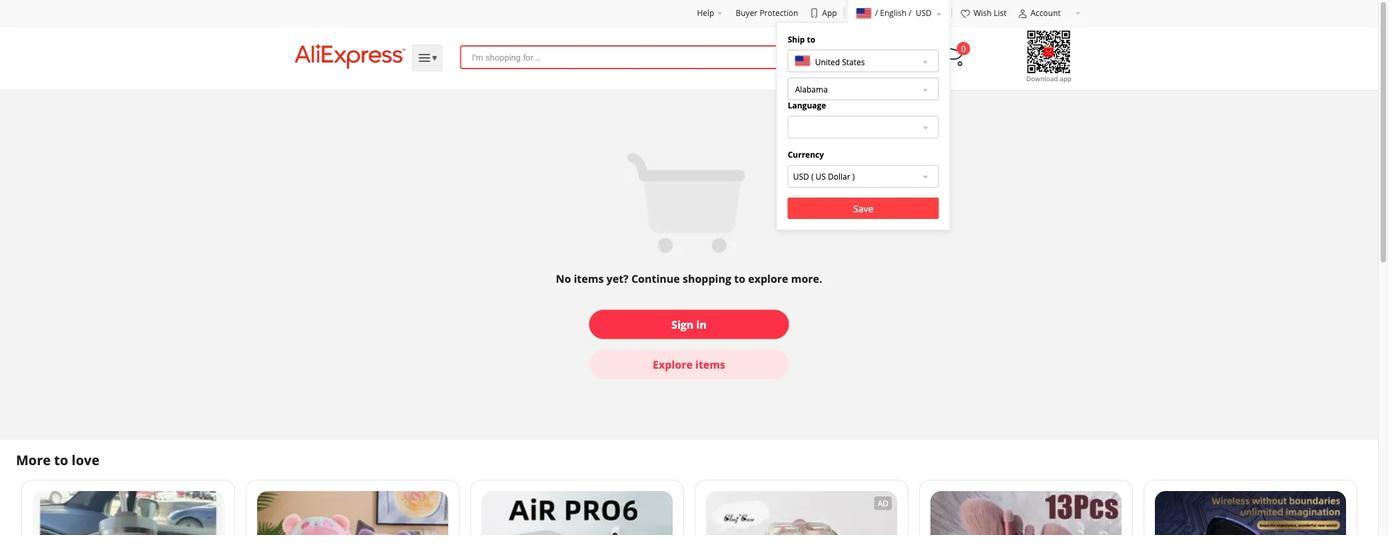 Task type: describe. For each thing, give the bounding box(es) containing it.
0 link
[[943, 42, 971, 67]]

ad link
[[695, 481, 909, 536]]

to for ship to
[[807, 34, 816, 45]]

continue
[[632, 272, 680, 286]]

more.
[[792, 272, 823, 286]]

download app image
[[1009, 28, 1089, 84]]

(
[[812, 171, 814, 182]]

currency
[[788, 149, 825, 160]]

ship
[[788, 34, 805, 45]]

ship to
[[788, 34, 816, 45]]

language
[[788, 100, 827, 111]]

english
[[881, 7, 907, 18]]

united
[[816, 56, 841, 67]]

/ english / usd
[[876, 7, 932, 18]]

help
[[697, 7, 715, 18]]

size image
[[1018, 9, 1029, 19]]

account link
[[1018, 7, 1081, 19]]

items for no
[[574, 272, 604, 286]]

usd ( us dollar ) link
[[794, 166, 855, 187]]

explore items link
[[590, 350, 789, 380]]

list
[[994, 7, 1007, 18]]

alabama link
[[788, 78, 940, 100]]

us
[[816, 171, 826, 182]]

buyer protection
[[736, 7, 799, 18]]

I'm shopping for... text field
[[472, 47, 916, 68]]

love
[[72, 452, 99, 470]]

app
[[823, 7, 838, 18]]

0
[[962, 43, 966, 54]]

1 vertical spatial usd
[[794, 171, 810, 182]]



Task type: locate. For each thing, give the bounding box(es) containing it.
no items yet? continue shopping to explore more.
[[556, 272, 823, 286]]

explore
[[653, 358, 693, 372]]

dollar
[[828, 171, 851, 182]]

usd ( us dollar )
[[794, 171, 855, 182]]

account
[[1031, 7, 1061, 18]]

1 horizontal spatial to
[[735, 272, 746, 286]]

)
[[853, 171, 855, 182]]

0 horizontal spatial items
[[574, 272, 604, 286]]

items for explore
[[696, 358, 726, 372]]

to for more to love
[[54, 452, 68, 470]]

alabama
[[796, 84, 828, 95]]

in
[[697, 318, 707, 332]]

1 / from the left
[[876, 7, 879, 18]]

1 horizontal spatial usd
[[916, 7, 932, 18]]

items
[[574, 272, 604, 286], [696, 358, 726, 372]]

states
[[843, 56, 865, 67]]

size image
[[961, 9, 972, 19]]

usd left (
[[794, 171, 810, 182]]

buyer protection link
[[736, 7, 799, 18]]

to left the explore
[[735, 272, 746, 286]]

app link
[[809, 7, 838, 19]]

0 horizontal spatial /
[[876, 7, 879, 18]]

ad
[[878, 499, 889, 510]]

2 horizontal spatial to
[[807, 34, 816, 45]]

wish
[[974, 7, 992, 18]]

/ left english
[[876, 7, 879, 18]]

united states link
[[788, 50, 940, 72]]

1 horizontal spatial /
[[909, 7, 912, 18]]

0 horizontal spatial usd
[[794, 171, 810, 182]]

sign in
[[672, 318, 707, 332]]

/ right english
[[909, 7, 912, 18]]

usd right english
[[916, 7, 932, 18]]

to left love on the left
[[54, 452, 68, 470]]

/
[[876, 7, 879, 18], [909, 7, 912, 18]]

save button
[[788, 198, 940, 219]]

more
[[16, 452, 51, 470]]

save
[[854, 202, 874, 215]]

items inside the explore items link
[[696, 358, 726, 372]]

0 vertical spatial items
[[574, 272, 604, 286]]

0 vertical spatial to
[[807, 34, 816, 45]]

items right explore
[[696, 358, 726, 372]]

more to love
[[16, 452, 99, 470]]

no
[[556, 272, 571, 286]]

1 horizontal spatial items
[[696, 358, 726, 372]]

explore
[[749, 272, 789, 286]]

protection
[[760, 7, 799, 18]]

explore items
[[653, 358, 726, 372]]

1 vertical spatial items
[[696, 358, 726, 372]]

wish list
[[974, 7, 1007, 18]]

usd
[[916, 7, 932, 18], [794, 171, 810, 182]]

sign in button
[[590, 310, 789, 340]]

sign
[[672, 318, 694, 332]]

wish list link
[[961, 7, 1007, 19]]

to
[[807, 34, 816, 45], [735, 272, 746, 286], [54, 452, 68, 470]]

united states
[[816, 56, 865, 67]]

1 vertical spatial to
[[735, 272, 746, 286]]

0 vertical spatial usd
[[916, 7, 932, 18]]

yet?
[[607, 272, 629, 286]]

shopping
[[683, 272, 732, 286]]

0 horizontal spatial to
[[54, 452, 68, 470]]

items right no
[[574, 272, 604, 286]]

2 vertical spatial to
[[54, 452, 68, 470]]

2 / from the left
[[909, 7, 912, 18]]

to right the ship
[[807, 34, 816, 45]]

buyer
[[736, 7, 758, 18]]



Task type: vqa. For each thing, say whether or not it's contained in the screenshot.
Alabama link
yes



